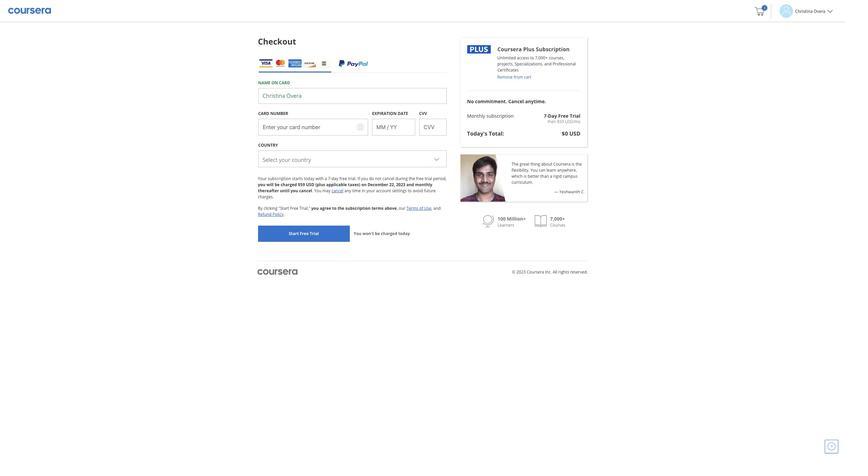 Task type: vqa. For each thing, say whether or not it's contained in the screenshot.
at to the left
no



Task type: locate. For each thing, give the bounding box(es) containing it.
cancel down 'starts'
[[299, 188, 312, 194]]

coursera up anywhere,
[[553, 161, 571, 167]]

anywhere,
[[557, 167, 577, 173]]

great
[[520, 161, 530, 167]]

trial
[[425, 176, 432, 182]]

free inside by clicking "start free trial," you agree to the subscription terms above , our terms of use , and refund policy .
[[290, 206, 298, 211]]

1 horizontal spatial your
[[366, 188, 375, 194]]

your right in
[[366, 188, 375, 194]]

expiration
[[372, 111, 397, 116]]

0 vertical spatial 7,000+
[[535, 55, 548, 61]]

1 vertical spatial 7-
[[328, 176, 332, 182]]

you right trial,"
[[311, 206, 319, 211]]

0 vertical spatial 7-
[[544, 113, 548, 119]]

1 vertical spatial coursera image
[[257, 269, 298, 275]]

charges.
[[258, 194, 274, 200]]

,
[[397, 206, 398, 211], [432, 206, 433, 211]]

coursera left inc.
[[527, 269, 544, 275]]

and
[[544, 61, 552, 67], [407, 182, 414, 188], [434, 206, 441, 211]]

free right day
[[339, 176, 347, 182]]

© 2023 coursera inc. all rights reserved.
[[512, 269, 588, 275]]

. down "start
[[284, 212, 285, 217]]

0 vertical spatial to
[[530, 55, 534, 61]]

until
[[280, 188, 290, 194]]

7-
[[544, 113, 548, 119], [328, 176, 332, 182]]

visa image
[[259, 59, 272, 68]]

0 vertical spatial coursera image
[[8, 5, 51, 16]]

1 vertical spatial 2023
[[517, 269, 526, 275]]

you won't be charged today
[[354, 231, 410, 237]]

1 horizontal spatial ,
[[432, 206, 433, 211]]

0 horizontal spatial subscription
[[268, 176, 291, 182]]

a right with
[[325, 176, 327, 182]]

1 horizontal spatial $59
[[557, 119, 564, 125]]

and right use
[[434, 206, 441, 211]]

2 vertical spatial you
[[354, 231, 362, 237]]

agree
[[320, 206, 331, 211]]

be
[[275, 182, 280, 188], [375, 231, 380, 237]]

100 million+ learners
[[498, 216, 526, 228]]

1 horizontal spatial the
[[409, 176, 415, 182]]

card down mastercard icon
[[279, 80, 290, 86]]

today down our
[[398, 231, 410, 237]]

2023 right the ©
[[517, 269, 526, 275]]

no commitment. cancel anytime.
[[467, 98, 546, 105]]

total:
[[489, 130, 504, 137]]

7- down anytime.
[[544, 113, 548, 119]]

is up curriculum.
[[524, 173, 527, 179]]

campus
[[563, 173, 578, 179]]

2 vertical spatial and
[[434, 206, 441, 211]]

7,000+ up specializations,
[[535, 55, 548, 61]]

free inside the start free trial button
[[300, 231, 309, 237]]

and up avoid
[[407, 182, 414, 188]]

to inside by clicking "start free trial," you agree to the subscription terms above , our terms of use , and refund policy .
[[332, 206, 337, 211]]

you
[[531, 167, 538, 173], [314, 188, 321, 194], [354, 231, 362, 237]]

any time in your account settings to avoid future charges.
[[258, 188, 436, 200]]

you down your
[[258, 182, 265, 188]]

2 , from the left
[[432, 206, 433, 211]]

free
[[558, 113, 569, 119], [290, 206, 298, 211], [300, 231, 309, 237]]

1 horizontal spatial to
[[408, 188, 412, 194]]

0 vertical spatial coursera
[[498, 46, 522, 53]]

day
[[332, 176, 338, 182]]

on
[[272, 80, 278, 86], [361, 182, 367, 188]]

0 vertical spatial today
[[304, 176, 315, 182]]

your
[[279, 156, 290, 164], [366, 188, 375, 194]]

$59 right the then in the right of the page
[[557, 119, 564, 125]]

free up monthly
[[416, 176, 424, 182]]

plus
[[523, 46, 535, 53]]

2 vertical spatial subscription
[[345, 206, 371, 211]]

and down courses,
[[544, 61, 552, 67]]

expiration date
[[372, 111, 408, 116]]

1 horizontal spatial trial
[[570, 113, 581, 119]]

0 horizontal spatial free
[[339, 176, 347, 182]]

today
[[304, 176, 315, 182], [398, 231, 410, 237]]

0 vertical spatial is
[[572, 161, 575, 167]]

0 vertical spatial and
[[544, 61, 552, 67]]

million+
[[507, 216, 526, 222]]

trial up the $0 usd in the top right of the page
[[570, 113, 581, 119]]

a
[[550, 173, 552, 179], [325, 176, 327, 182]]

refund policy link
[[258, 212, 284, 217]]

0 horizontal spatial 7,000+
[[535, 55, 548, 61]]

country
[[258, 142, 278, 148]]

0 vertical spatial charged
[[281, 182, 297, 188]]

monthly subscription
[[467, 113, 514, 119]]

commitment.
[[475, 98, 507, 105]]

remove
[[498, 74, 513, 80]]

0 horizontal spatial coursera
[[498, 46, 522, 53]]

1 vertical spatial .
[[284, 212, 285, 217]]

(plus
[[315, 182, 325, 188]]

won't
[[363, 231, 374, 237]]

1 vertical spatial coursera
[[553, 161, 571, 167]]

0 vertical spatial card
[[279, 80, 290, 86]]

1 vertical spatial be
[[375, 231, 380, 237]]

the right agree
[[338, 206, 344, 211]]

coursera image
[[8, 5, 51, 16], [257, 269, 298, 275]]

you up better
[[531, 167, 538, 173]]

usd
[[565, 119, 573, 125], [570, 130, 581, 137], [306, 182, 314, 188]]

today left with
[[304, 176, 315, 182]]

coursera
[[498, 46, 522, 53], [553, 161, 571, 167], [527, 269, 544, 275]]

name on card
[[258, 80, 290, 86]]

0 horizontal spatial to
[[332, 206, 337, 211]]

by clicking "start free trial," you agree to the subscription terms above , our terms of use , and refund policy .
[[258, 206, 441, 217]]

to left avoid
[[408, 188, 412, 194]]

usd right $0
[[570, 130, 581, 137]]

usd left (plus
[[306, 182, 314, 188]]

account
[[376, 188, 391, 194]]

0 vertical spatial subscription
[[487, 113, 514, 119]]

c.
[[581, 189, 585, 195]]

subscription down no commitment. cancel anytime.
[[487, 113, 514, 119]]

1 vertical spatial usd
[[570, 130, 581, 137]]

charged right won't
[[381, 231, 397, 237]]

1 horizontal spatial on
[[361, 182, 367, 188]]

1 horizontal spatial free
[[300, 231, 309, 237]]

2 vertical spatial the
[[338, 206, 344, 211]]

shopping cart: 1 item image
[[755, 5, 768, 16]]

site metric image
[[482, 215, 494, 227]]

start
[[289, 231, 299, 237]]

1 vertical spatial trial
[[310, 231, 319, 237]]

7,000+
[[535, 55, 548, 61], [550, 216, 565, 222]]

. you may cancel
[[312, 188, 343, 194]]

charged for $59
[[281, 182, 297, 188]]

1 horizontal spatial .
[[312, 188, 313, 194]]

coursera up unlimited at top
[[498, 46, 522, 53]]

1 vertical spatial 7,000+
[[550, 216, 565, 222]]

2 horizontal spatial subscription
[[487, 113, 514, 119]]

about
[[541, 161, 552, 167]]

be right won't
[[375, 231, 380, 237]]

0 horizontal spatial today
[[304, 176, 315, 182]]

and inside by clicking "start free trial," you agree to the subscription terms above , our terms of use , and refund policy .
[[434, 206, 441, 211]]

2 vertical spatial free
[[300, 231, 309, 237]]

monthly
[[467, 113, 485, 119]]

on inside (plus applicable taxes) on december 22, 2023 and monthly thereafter until you cancel
[[361, 182, 367, 188]]

cvv
[[419, 111, 427, 116]]

certificates
[[498, 67, 519, 73]]

christina overa
[[795, 8, 826, 14]]

trial.
[[348, 176, 357, 182]]

1 horizontal spatial coursera image
[[257, 269, 298, 275]]

— yeshwanth c.
[[554, 189, 585, 195]]

1 vertical spatial to
[[408, 188, 412, 194]]

site metric image
[[535, 215, 547, 227]]

trial right start
[[310, 231, 319, 237]]

the right during at the top
[[409, 176, 415, 182]]

select
[[263, 156, 278, 164]]

above
[[385, 206, 397, 211]]

to
[[530, 55, 534, 61], [408, 188, 412, 194], [332, 206, 337, 211]]

lock image
[[357, 124, 364, 131]]

a down learn
[[550, 173, 552, 179]]

1 vertical spatial your
[[366, 188, 375, 194]]

than
[[540, 173, 549, 179]]

free right "start
[[290, 206, 298, 211]]

2 horizontal spatial to
[[530, 55, 534, 61]]

on right name
[[272, 80, 278, 86]]

on up in
[[361, 182, 367, 188]]

1 horizontal spatial and
[[434, 206, 441, 211]]

2 horizontal spatial coursera
[[553, 161, 571, 167]]

checkout main content
[[0, 34, 845, 290]]

, left our
[[397, 206, 398, 211]]

card left number
[[258, 111, 269, 116]]

2 horizontal spatial you
[[531, 167, 538, 173]]

cancel inside (plus applicable taxes) on december 22, 2023 and monthly thereafter until you cancel
[[299, 188, 312, 194]]

1 vertical spatial is
[[524, 173, 527, 179]]

0 horizontal spatial the
[[338, 206, 344, 211]]

is
[[572, 161, 575, 167], [524, 173, 527, 179]]

2 horizontal spatial and
[[544, 61, 552, 67]]

.
[[312, 188, 313, 194], [284, 212, 285, 217]]

and inside (plus applicable taxes) on december 22, 2023 and monthly thereafter until you cancel
[[407, 182, 414, 188]]

2023 down during at the top
[[396, 182, 405, 188]]

your right select
[[279, 156, 290, 164]]

0 horizontal spatial and
[[407, 182, 414, 188]]

subscription down time
[[345, 206, 371, 211]]

2 vertical spatial to
[[332, 206, 337, 211]]

you left won't
[[354, 231, 362, 237]]

our
[[399, 206, 406, 211]]

charged
[[281, 182, 297, 188], [381, 231, 397, 237]]

1 vertical spatial $59
[[298, 182, 305, 188]]

1 free from the left
[[339, 176, 347, 182]]

2 vertical spatial coursera
[[527, 269, 544, 275]]

0 horizontal spatial 2023
[[396, 182, 405, 188]]

the inside the great thing about coursera is the flexibility. you can learn anywhere, which is better than a rigid campus curriculum.
[[576, 161, 582, 167]]

is up anywhere,
[[572, 161, 575, 167]]

tab list
[[258, 54, 447, 73]]

0 horizontal spatial on
[[272, 80, 278, 86]]

1 vertical spatial on
[[361, 182, 367, 188]]

be right will
[[275, 182, 280, 188]]

cancel down applicable
[[332, 188, 343, 194]]

0 horizontal spatial you
[[314, 188, 321, 194]]

the inside by clicking "start free trial," you agree to the subscription terms above , our terms of use , and refund policy .
[[338, 206, 344, 211]]

trial
[[570, 113, 581, 119], [310, 231, 319, 237]]

7,000+ up courses
[[550, 216, 565, 222]]

the up anywhere,
[[576, 161, 582, 167]]

0 horizontal spatial .
[[284, 212, 285, 217]]

chevron down image
[[432, 155, 441, 163]]

terms
[[372, 206, 384, 211]]

free right start
[[300, 231, 309, 237]]

courses
[[550, 222, 566, 228]]

0 horizontal spatial your
[[279, 156, 290, 164]]

0 vertical spatial free
[[558, 113, 569, 119]]

the
[[576, 161, 582, 167], [409, 176, 415, 182], [338, 206, 344, 211]]

access
[[517, 55, 529, 61]]

you inside (plus applicable taxes) on december 22, 2023 and monthly thereafter until you cancel
[[291, 188, 298, 194]]

in
[[362, 188, 365, 194]]

0 vertical spatial 2023
[[396, 182, 405, 188]]

7- up applicable
[[328, 176, 332, 182]]

1 vertical spatial today
[[398, 231, 410, 237]]

you down (plus
[[314, 188, 321, 194]]

subscription up you will be charged $59 usd at the top
[[268, 176, 291, 182]]

to right agree
[[332, 206, 337, 211]]

0 horizontal spatial cancel
[[299, 188, 312, 194]]

you right until
[[291, 188, 298, 194]]

monthly
[[415, 182, 432, 188]]

0 vertical spatial you
[[531, 167, 538, 173]]

1 horizontal spatial today
[[398, 231, 410, 237]]

1 horizontal spatial be
[[375, 231, 380, 237]]

. left may
[[312, 188, 313, 194]]

today's total:
[[467, 130, 504, 137]]

1 , from the left
[[397, 206, 398, 211]]

charged for today
[[381, 231, 397, 237]]

usd up the $0 usd in the top right of the page
[[565, 119, 573, 125]]

cart
[[524, 74, 531, 80]]

be for will
[[275, 182, 280, 188]]

0 vertical spatial on
[[272, 80, 278, 86]]

0 horizontal spatial ,
[[397, 206, 398, 211]]

, right of
[[432, 206, 433, 211]]

1 horizontal spatial free
[[416, 176, 424, 182]]

1 vertical spatial the
[[409, 176, 415, 182]]

1 horizontal spatial a
[[550, 173, 552, 179]]

coursera inside the great thing about coursera is the flexibility. you can learn anywhere, which is better than a rigid campus curriculum.
[[553, 161, 571, 167]]

0 horizontal spatial coursera image
[[8, 5, 51, 16]]

1 vertical spatial card
[[258, 111, 269, 116]]

0 horizontal spatial charged
[[281, 182, 297, 188]]

discover image
[[303, 59, 316, 68]]

charged up until
[[281, 182, 297, 188]]

0 horizontal spatial be
[[275, 182, 280, 188]]

cancel up the 22,
[[383, 176, 394, 182]]

1 horizontal spatial subscription
[[345, 206, 371, 211]]

to up specializations,
[[530, 55, 534, 61]]

trial,"
[[299, 206, 310, 211]]

1 horizontal spatial coursera
[[527, 269, 544, 275]]

1 horizontal spatial cancel
[[332, 188, 343, 194]]

$59 down 'starts'
[[298, 182, 305, 188]]

0 horizontal spatial trial
[[310, 231, 319, 237]]

free right day
[[558, 113, 569, 119]]

from
[[514, 74, 523, 80]]

7,000+ inside 'coursera plus subscription unlimited access to 7,000+ courses, projects, specializations, and professional certificates remove from cart'
[[535, 55, 548, 61]]

christina overa button
[[771, 4, 833, 18]]

2 horizontal spatial cancel
[[383, 176, 394, 182]]

help center image
[[828, 443, 836, 451]]

settings
[[392, 188, 407, 194]]

start free trial
[[289, 231, 319, 237]]

1 vertical spatial free
[[290, 206, 298, 211]]

1 vertical spatial and
[[407, 182, 414, 188]]

1 vertical spatial you
[[314, 188, 321, 194]]

0 vertical spatial the
[[576, 161, 582, 167]]

do
[[369, 176, 374, 182]]



Task type: describe. For each thing, give the bounding box(es) containing it.
rigid
[[553, 173, 562, 179]]

period,
[[433, 176, 447, 182]]

100
[[498, 216, 506, 222]]

0 horizontal spatial is
[[524, 173, 527, 179]]

(plus applicable taxes) on december 22, 2023 and monthly thereafter until you cancel
[[258, 182, 432, 194]]

clicking
[[264, 206, 277, 211]]

your inside any time in your account settings to avoid future charges.
[[366, 188, 375, 194]]

trial inside button
[[310, 231, 319, 237]]

2 vertical spatial usd
[[306, 182, 314, 188]]

will
[[266, 182, 274, 188]]

refund
[[258, 212, 272, 217]]

learn
[[547, 167, 556, 173]]

learners
[[498, 222, 514, 228]]

1 horizontal spatial is
[[572, 161, 575, 167]]

future
[[424, 188, 436, 194]]

number
[[270, 111, 288, 116]]

2 horizontal spatial free
[[558, 113, 569, 119]]

subscription for your
[[268, 176, 291, 182]]

the great thing about coursera is the flexibility. you can learn anywhere, which is better than a rigid campus curriculum.
[[512, 161, 582, 185]]

december
[[368, 182, 388, 188]]

paypal image
[[338, 59, 368, 68]]

coursera inside 'coursera plus subscription unlimited access to 7,000+ courses, projects, specializations, and professional certificates remove from cart'
[[498, 46, 522, 53]]

reserved.
[[570, 269, 588, 275]]

mastercard image
[[274, 59, 287, 68]]

overa
[[814, 8, 826, 14]]

by
[[258, 206, 263, 211]]

7-day free trial
[[544, 113, 581, 119]]

0 vertical spatial your
[[279, 156, 290, 164]]

0 vertical spatial .
[[312, 188, 313, 194]]

taxes)
[[348, 182, 360, 188]]

curriculum.
[[512, 180, 533, 185]]

thereafter
[[258, 188, 279, 194]]

anytime.
[[525, 98, 546, 105]]

with
[[316, 176, 324, 182]]

policy
[[273, 212, 284, 217]]

22,
[[389, 182, 395, 188]]

$0 usd
[[562, 130, 581, 137]]

flexibility.
[[512, 167, 530, 173]]

0 vertical spatial $59
[[557, 119, 564, 125]]

today's
[[467, 130, 488, 137]]

if
[[358, 176, 360, 182]]

card number
[[258, 111, 288, 116]]

be for won't
[[375, 231, 380, 237]]

can
[[539, 167, 546, 173]]

to inside 'coursera plus subscription unlimited access to 7,000+ courses, projects, specializations, and professional certificates remove from cart'
[[530, 55, 534, 61]]

0 vertical spatial usd
[[565, 119, 573, 125]]

subscription inside by clicking "start free trial," you agree to the subscription terms above , our terms of use , and refund policy .
[[345, 206, 371, 211]]

no
[[467, 98, 474, 105]]

confirm payment details element
[[258, 34, 296, 49]]

name
[[258, 80, 270, 86]]

professional
[[553, 61, 576, 67]]

then
[[548, 119, 556, 125]]

american express image
[[288, 59, 302, 68]]

which
[[512, 173, 523, 179]]

subscription for monthly
[[487, 113, 514, 119]]

to inside any time in your account settings to avoid future charges.
[[408, 188, 412, 194]]

rights
[[559, 269, 569, 275]]

0 horizontal spatial a
[[325, 176, 327, 182]]

country
[[292, 156, 311, 164]]

unlimited
[[498, 55, 516, 61]]

©
[[512, 269, 516, 275]]

the
[[512, 161, 519, 167]]

applicable
[[326, 182, 347, 188]]

start free trial button
[[258, 226, 350, 242]]

0 horizontal spatial 7-
[[328, 176, 332, 182]]

0 vertical spatial trial
[[570, 113, 581, 119]]

terms of use link
[[407, 206, 432, 211]]

a inside the great thing about coursera is the flexibility. you can learn anywhere, which is better than a rigid campus curriculum.
[[550, 173, 552, 179]]

coursera plus subscription image
[[467, 45, 491, 54]]

0 horizontal spatial $59
[[298, 182, 305, 188]]

you inside the great thing about coursera is the flexibility. you can learn anywhere, which is better than a rigid campus curriculum.
[[531, 167, 538, 173]]

and inside 'coursera plus subscription unlimited access to 7,000+ courses, projects, specializations, and professional certificates remove from cart'
[[544, 61, 552, 67]]

you right if
[[361, 176, 368, 182]]

/mo
[[573, 119, 581, 125]]

terms
[[407, 206, 418, 211]]

jcb image
[[317, 59, 331, 68]]

avoid
[[413, 188, 423, 194]]

2 free from the left
[[416, 176, 424, 182]]

remove from cart link
[[498, 74, 531, 80]]

1 horizontal spatial 2023
[[517, 269, 526, 275]]

your
[[258, 176, 267, 182]]

your subscription starts today with a 7-day free trial. if you do not cancel during the free trial period,
[[258, 176, 447, 182]]

thing
[[531, 161, 540, 167]]

courses,
[[549, 55, 565, 61]]

subscription
[[536, 46, 570, 53]]

select your country
[[263, 156, 311, 164]]

$0
[[562, 130, 568, 137]]

use
[[424, 206, 432, 211]]

coursera plus subscription unlimited access to 7,000+ courses, projects, specializations, and professional certificates remove from cart
[[498, 46, 576, 80]]

0 horizontal spatial card
[[258, 111, 269, 116]]

7,000+ courses
[[550, 216, 566, 228]]

cancel link
[[332, 188, 343, 194]]

7,000+ inside the '7,000+ courses'
[[550, 216, 565, 222]]

tab list inside checkout main content
[[258, 54, 447, 73]]

any
[[345, 188, 351, 194]]

cancel
[[508, 98, 524, 105]]

. inside by clicking "start free trial," you agree to the subscription terms above , our terms of use , and refund policy .
[[284, 212, 285, 217]]

2023 inside (plus applicable taxes) on december 22, 2023 and monthly thereafter until you cancel
[[396, 182, 405, 188]]

Name on Card text field
[[258, 88, 447, 104]]

you inside by clicking "start free trial," you agree to the subscription terms above , our terms of use , and refund policy .
[[311, 206, 319, 211]]

1 horizontal spatial card
[[279, 80, 290, 86]]

not
[[375, 176, 382, 182]]

1 horizontal spatial 7-
[[544, 113, 548, 119]]

during
[[396, 176, 408, 182]]

1 horizontal spatial you
[[354, 231, 362, 237]]

all
[[553, 269, 558, 275]]



